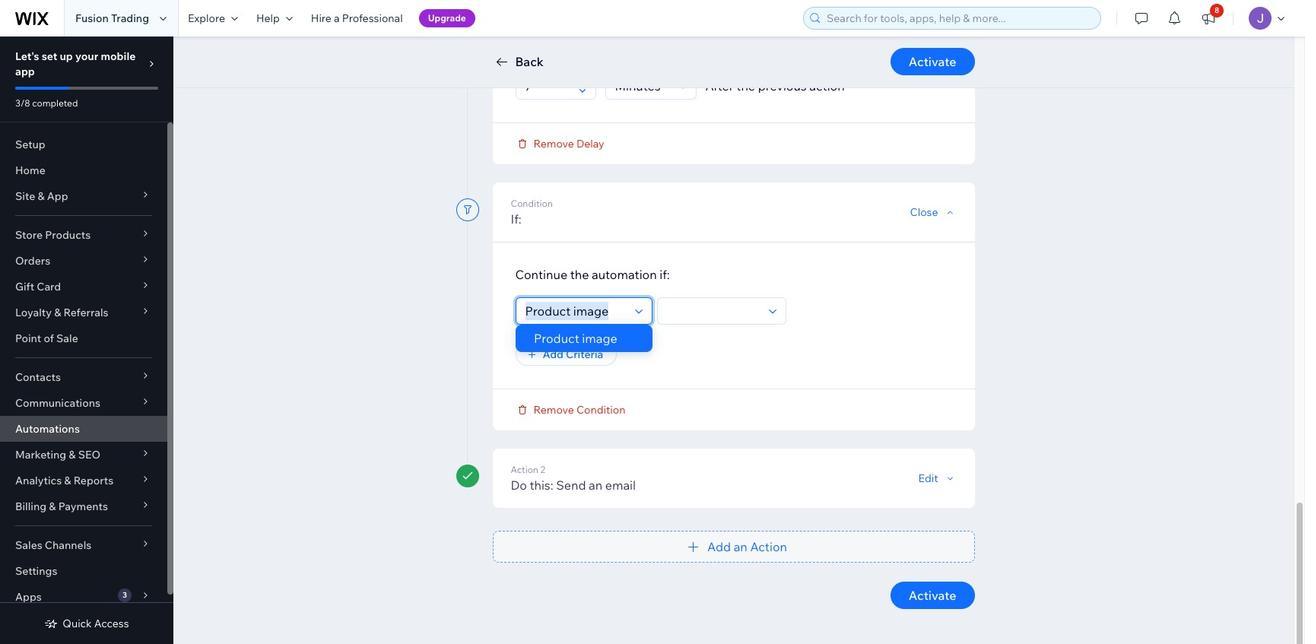 Task type: describe. For each thing, give the bounding box(es) containing it.
remove for choose
[[534, 137, 574, 150]]

point of sale link
[[0, 326, 167, 351]]

seo
[[78, 448, 101, 462]]

completed
[[32, 97, 78, 109]]

email
[[605, 477, 636, 493]]

automations link
[[0, 416, 167, 442]]

edit button
[[919, 471, 957, 485]]

marketing & seo button
[[0, 442, 167, 468]]

choose
[[515, 41, 559, 57]]

upgrade
[[428, 12, 466, 24]]

2 activate button from the top
[[891, 582, 975, 609]]

communications
[[15, 396, 100, 410]]

billing & payments button
[[0, 494, 167, 520]]

store
[[15, 228, 43, 242]]

add criteria
[[543, 347, 604, 361]]

site
[[15, 189, 35, 203]]

site & app
[[15, 189, 68, 203]]

if:
[[660, 267, 670, 282]]

professional
[[342, 11, 403, 25]]

3
[[122, 590, 127, 600]]

app
[[15, 65, 35, 78]]

let's
[[15, 49, 39, 63]]

action inside action 2 do this: send an email
[[511, 464, 539, 475]]

perform
[[610, 41, 656, 57]]

& for marketing
[[69, 448, 76, 462]]

product image option
[[516, 325, 653, 352]]

remove condition
[[534, 403, 626, 417]]

3/8
[[15, 97, 30, 109]]

quick
[[63, 617, 92, 631]]

close
[[910, 205, 938, 219]]

1 horizontal spatial action
[[810, 78, 845, 93]]

Select criteria field
[[521, 298, 630, 324]]

marketing
[[15, 448, 66, 462]]

close button
[[910, 205, 957, 219]]

the for continue the automation if:
[[570, 267, 589, 282]]

reports
[[74, 474, 114, 488]]

orders
[[15, 254, 50, 268]]

after
[[706, 78, 734, 93]]

apps
[[15, 590, 42, 604]]

explore
[[188, 11, 225, 25]]

& for loyalty
[[54, 306, 61, 320]]

help button
[[247, 0, 302, 37]]

app
[[47, 189, 68, 203]]

quick access button
[[44, 617, 129, 631]]

settings
[[15, 564, 57, 578]]

hire a professional link
[[302, 0, 412, 37]]

referrals
[[64, 306, 108, 320]]

contacts
[[15, 370, 61, 384]]

add for add criteria
[[543, 347, 564, 361]]

8 button
[[1192, 0, 1226, 37]]

after the previous action
[[706, 78, 845, 93]]

remove delay
[[534, 137, 605, 150]]

back button
[[493, 52, 544, 71]]

back
[[515, 54, 544, 69]]

continue the automation if:
[[515, 267, 670, 282]]

0 horizontal spatial condition
[[511, 197, 553, 209]]

gift
[[15, 280, 34, 294]]

analytics & reports
[[15, 474, 114, 488]]

card
[[37, 280, 61, 294]]

hire
[[311, 11, 332, 25]]

settings link
[[0, 558, 167, 584]]

store products button
[[0, 222, 167, 248]]

if:
[[511, 211, 522, 226]]

condition if:
[[511, 197, 553, 226]]

store products
[[15, 228, 91, 242]]

when
[[562, 41, 592, 57]]

add an action
[[708, 539, 787, 554]]

products
[[45, 228, 91, 242]]

Search for tools, apps, help & more... field
[[822, 8, 1096, 29]]

fusion
[[75, 11, 109, 25]]

home link
[[0, 157, 167, 183]]

an inside button
[[734, 539, 748, 554]]

1 horizontal spatial the
[[658, 41, 677, 57]]

analytics & reports button
[[0, 468, 167, 494]]

fusion trading
[[75, 11, 149, 25]]

add an action button
[[493, 531, 975, 563]]

remove condition button
[[515, 403, 626, 417]]

billing
[[15, 500, 47, 514]]

sales channels button
[[0, 533, 167, 558]]



Task type: locate. For each thing, give the bounding box(es) containing it.
& for billing
[[49, 500, 56, 514]]

action 2 do this: send an email
[[511, 464, 636, 493]]

remove for continue
[[534, 403, 574, 417]]

loyalty & referrals
[[15, 306, 108, 320]]

sidebar element
[[0, 37, 173, 644]]

product
[[534, 331, 579, 346]]

1 remove from the top
[[534, 137, 574, 150]]

this:
[[530, 477, 554, 493]]

0 vertical spatial add
[[543, 347, 564, 361]]

loyalty
[[15, 306, 52, 320]]

the right perform on the top
[[658, 41, 677, 57]]

set
[[42, 49, 57, 63]]

analytics
[[15, 474, 62, 488]]

add criteria button
[[515, 343, 617, 366]]

payments
[[58, 500, 108, 514]]

home
[[15, 164, 45, 177]]

2 activate from the top
[[909, 588, 957, 603]]

0 vertical spatial action
[[511, 464, 539, 475]]

8
[[1215, 5, 1220, 15]]

add for add an action
[[708, 539, 731, 554]]

1 vertical spatial add
[[708, 539, 731, 554]]

1 horizontal spatial action
[[750, 539, 787, 554]]

& right site
[[38, 189, 45, 203]]

0 horizontal spatial action
[[511, 464, 539, 475]]

quick access
[[63, 617, 129, 631]]

marketing & seo
[[15, 448, 101, 462]]

sales
[[15, 539, 42, 552]]

communications button
[[0, 390, 167, 416]]

0 vertical spatial remove
[[534, 137, 574, 150]]

remove delay button
[[515, 137, 605, 150]]

trading
[[111, 11, 149, 25]]

1 activate button from the top
[[891, 48, 975, 75]]

0 horizontal spatial the
[[570, 267, 589, 282]]

None number field
[[521, 73, 574, 99]]

& right billing in the bottom of the page
[[49, 500, 56, 514]]

1 horizontal spatial an
[[734, 539, 748, 554]]

condition up if:
[[511, 197, 553, 209]]

the
[[658, 41, 677, 57], [737, 78, 755, 93], [570, 267, 589, 282]]

0 vertical spatial an
[[589, 477, 603, 493]]

add inside button
[[543, 347, 564, 361]]

activate for first activate button from the top of the page
[[909, 54, 957, 69]]

previous
[[758, 78, 807, 93]]

0 horizontal spatial add
[[543, 347, 564, 361]]

an
[[589, 477, 603, 493], [734, 539, 748, 554]]

2
[[541, 464, 546, 475]]

the right "after"
[[737, 78, 755, 93]]

1 vertical spatial remove
[[534, 403, 574, 417]]

1 vertical spatial the
[[737, 78, 755, 93]]

up
[[60, 49, 73, 63]]

& left seo
[[69, 448, 76, 462]]

& left reports
[[64, 474, 71, 488]]

hire a professional
[[311, 11, 403, 25]]

the for after the previous action
[[737, 78, 755, 93]]

point
[[15, 332, 41, 345]]

remove down add criteria button
[[534, 403, 574, 417]]

1 vertical spatial an
[[734, 539, 748, 554]]

0 vertical spatial condition
[[511, 197, 553, 209]]

add
[[543, 347, 564, 361], [708, 539, 731, 554]]

sales channels
[[15, 539, 92, 552]]

2 vertical spatial the
[[570, 267, 589, 282]]

remove left delay
[[534, 137, 574, 150]]

channels
[[45, 539, 92, 552]]

add inside button
[[708, 539, 731, 554]]

None field
[[611, 73, 674, 99], [662, 298, 764, 324], [611, 73, 674, 99], [662, 298, 764, 324]]

billing & payments
[[15, 500, 108, 514]]

condition down 'criteria'
[[577, 403, 626, 417]]

0 vertical spatial action
[[735, 41, 770, 57]]

1 activate from the top
[[909, 54, 957, 69]]

site & app button
[[0, 183, 167, 209]]

access
[[94, 617, 129, 631]]

point of sale
[[15, 332, 78, 345]]

0 vertical spatial the
[[658, 41, 677, 57]]

activate
[[909, 54, 957, 69], [909, 588, 957, 603]]

send
[[556, 477, 586, 493]]

0 horizontal spatial an
[[589, 477, 603, 493]]

action
[[511, 464, 539, 475], [750, 539, 787, 554]]

activate button
[[891, 48, 975, 75], [891, 582, 975, 609]]

your
[[75, 49, 98, 63]]

mobile
[[101, 49, 136, 63]]

& right loyalty
[[54, 306, 61, 320]]

the up the select criteria field
[[570, 267, 589, 282]]

loyalty & referrals button
[[0, 300, 167, 326]]

1 vertical spatial activate button
[[891, 582, 975, 609]]

criteria
[[566, 347, 604, 361]]

1 vertical spatial condition
[[577, 403, 626, 417]]

to
[[595, 41, 607, 57]]

3/8 completed
[[15, 97, 78, 109]]

1 horizontal spatial condition
[[577, 403, 626, 417]]

gift card button
[[0, 274, 167, 300]]

image
[[582, 331, 617, 346]]

& for site
[[38, 189, 45, 203]]

1 vertical spatial action
[[810, 78, 845, 93]]

automations
[[15, 422, 80, 436]]

gift card
[[15, 280, 61, 294]]

0 vertical spatial activate button
[[891, 48, 975, 75]]

continue
[[515, 267, 568, 282]]

0 horizontal spatial action
[[735, 41, 770, 57]]

1 horizontal spatial add
[[708, 539, 731, 554]]

activate for 2nd activate button from the top
[[909, 588, 957, 603]]

2 horizontal spatial the
[[737, 78, 755, 93]]

contacts button
[[0, 364, 167, 390]]

of
[[44, 332, 54, 345]]

an inside action 2 do this: send an email
[[589, 477, 603, 493]]

choose when to perform the following action
[[515, 41, 770, 57]]

sale
[[56, 332, 78, 345]]

2 remove from the top
[[534, 403, 574, 417]]

following
[[680, 41, 732, 57]]

delay
[[577, 137, 605, 150]]

action right previous
[[810, 78, 845, 93]]

let's set up your mobile app
[[15, 49, 136, 78]]

1 vertical spatial action
[[750, 539, 787, 554]]

1 vertical spatial activate
[[909, 588, 957, 603]]

action up after the previous action
[[735, 41, 770, 57]]

setup link
[[0, 132, 167, 157]]

orders button
[[0, 248, 167, 274]]

0 vertical spatial activate
[[909, 54, 957, 69]]

setup
[[15, 138, 45, 151]]

& for analytics
[[64, 474, 71, 488]]

do
[[511, 477, 527, 493]]

remove
[[534, 137, 574, 150], [534, 403, 574, 417]]

& inside "popup button"
[[69, 448, 76, 462]]

edit
[[919, 471, 938, 485]]

action inside button
[[750, 539, 787, 554]]

upgrade button
[[419, 9, 475, 27]]

a
[[334, 11, 340, 25]]



Task type: vqa. For each thing, say whether or not it's contained in the screenshot.
& corresponding to Marketing
yes



